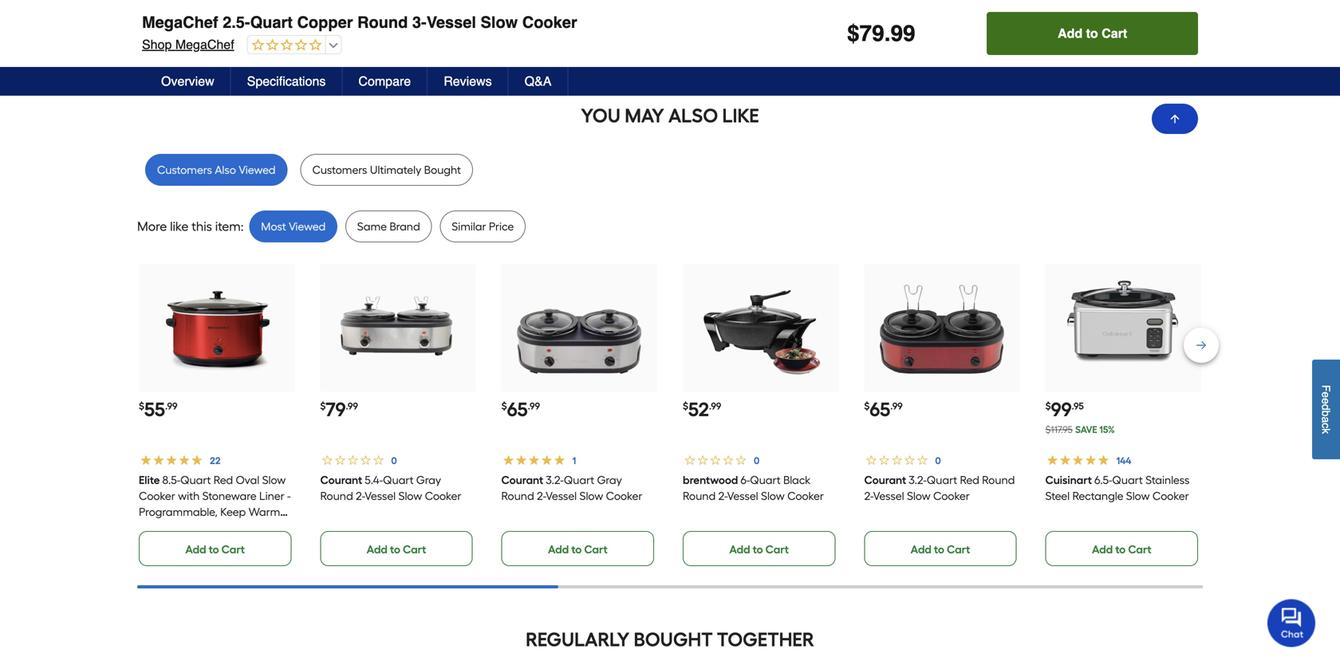 Task type: describe. For each thing, give the bounding box(es) containing it.
cart inside button
[[1102, 26, 1128, 41]]

more
[[137, 219, 167, 234]]

quart for 5.4-quart gray round 2-vessel slow cooker
[[383, 474, 414, 487]]

$ 79 . 99
[[847, 21, 916, 46]]

compare
[[359, 74, 411, 89]]

c
[[1320, 423, 1333, 429]]

courant 3.2-quart gray round 2-vessel slow cooker image
[[517, 266, 642, 390]]

:
[[241, 219, 244, 234]]

bought
[[424, 163, 461, 177]]

round for 3.2-quart gray round 2-vessel slow cooker
[[502, 490, 535, 503]]

arrow up image
[[1169, 113, 1182, 125]]

2- for 5.4-quart gray round 2-vessel slow cooker
[[356, 490, 365, 503]]

courant for 5.4-quart gray round 2-vessel slow cooker
[[320, 474, 362, 487]]

1 vertical spatial also
[[215, 163, 236, 177]]

quart for 6.5-quart stainless steel rectangle slow cooker
[[1113, 474, 1143, 487]]

.
[[885, 21, 891, 46]]

.99 for 6-quart black round 2-vessel slow cooker
[[709, 401, 722, 412]]

specifications button
[[231, 67, 343, 96]]

together
[[717, 628, 815, 652]]

steel inside 8.5-quart red oval slow cooker with stoneware liner - programmable, keep warm setting, gourmet stainless steel model
[[139, 538, 163, 551]]

$ for 3.2-quart gray round 2-vessel slow cooker
[[502, 401, 507, 412]]

to inside 99 list item
[[1116, 543, 1126, 557]]

$ for 3.2-quart red round 2-vessel slow cooker
[[864, 401, 870, 412]]

elite 8.5-quart red oval slow cooker with stoneware liner - programmable, keep warm setting, gourmet stainless steel model image
[[154, 266, 279, 390]]

15%
[[1100, 424, 1115, 436]]

k
[[1320, 429, 1333, 434]]

8.5-
[[162, 474, 180, 487]]

0 horizontal spatial 99
[[891, 21, 916, 46]]

reviews
[[444, 74, 492, 89]]

$ 55 .99
[[139, 398, 177, 421]]

ultimately
[[370, 163, 422, 177]]

$117.95
[[1046, 424, 1073, 436]]

model
[[166, 538, 197, 551]]

$ 52 .99
[[683, 398, 722, 421]]

round for 6-quart black round 2-vessel slow cooker
[[683, 490, 716, 503]]

megachef 2.5-quart copper round 3-vessel slow cooker
[[142, 13, 577, 32]]

elite
[[139, 474, 160, 487]]

2 65 list item from the left
[[864, 264, 1020, 567]]

cart for 1st add to cart list item from the right's 'add to cart' link
[[584, 51, 608, 64]]

add inside button
[[1058, 26, 1083, 41]]

55 list item
[[139, 264, 295, 567]]

courant for 3.2-quart red round 2-vessel slow cooker
[[864, 474, 906, 487]]

chat invite button image
[[1268, 599, 1317, 648]]

f e e d b a c k button
[[1313, 360, 1341, 459]]

slow inside 6.5-quart stainless steel rectangle slow cooker
[[1127, 490, 1150, 503]]

add to cart link for 99 list item
[[1046, 532, 1199, 567]]

like
[[170, 219, 189, 234]]

gourmet
[[180, 522, 226, 535]]

programmable,
[[139, 506, 218, 519]]

may
[[625, 104, 664, 127]]

add to cart link for third add to cart list item from right
[[139, 39, 292, 74]]

3 add to cart list item from the left
[[502, 0, 658, 74]]

6-quart black round 2-vessel slow cooker
[[683, 474, 824, 503]]

1 horizontal spatial viewed
[[289, 220, 326, 233]]

add to cart inside 52 list item
[[730, 543, 789, 557]]

add to cart inside 99 list item
[[1092, 543, 1152, 557]]

to inside 52 list item
[[753, 543, 763, 557]]

2- for 6-quart black round 2-vessel slow cooker
[[719, 490, 727, 503]]

3-
[[412, 13, 427, 32]]

overview
[[161, 74, 214, 89]]

q&a
[[525, 74, 552, 89]]

setting,
[[139, 522, 178, 535]]

compare button
[[343, 67, 428, 96]]

like
[[723, 104, 759, 127]]

bought
[[634, 628, 713, 652]]

stoneware
[[202, 490, 257, 503]]

2 e from the top
[[1320, 398, 1333, 404]]

$ for 5.4-quart gray round 2-vessel slow cooker
[[320, 401, 326, 412]]

cooker inside 6-quart black round 2-vessel slow cooker
[[788, 490, 824, 503]]

stainless inside 6.5-quart stainless steel rectangle slow cooker
[[1146, 474, 1190, 487]]

1 65 list item from the left
[[502, 264, 658, 567]]

same brand
[[357, 220, 420, 233]]

cooker inside 3.2-quart gray round 2-vessel slow cooker
[[606, 490, 643, 503]]

3.2-quart red round 2-vessel slow cooker
[[864, 474, 1015, 503]]

-
[[287, 490, 291, 503]]

add to cart link for 52 list item on the right
[[683, 532, 836, 567]]

more like this item :
[[137, 219, 244, 234]]

1 add to cart list item from the left
[[139, 0, 295, 74]]

2- for 3.2-quart gray round 2-vessel slow cooker
[[537, 490, 546, 503]]

brentwood
[[683, 474, 738, 487]]

$ for 6-quart black round 2-vessel slow cooker
[[683, 401, 689, 412]]

cuisinart 6.5-quart stainless steel rectangle slow cooker image
[[1061, 266, 1186, 390]]

add to cart link for 79 list item
[[320, 532, 473, 567]]

2- for 3.2-quart red round 2-vessel slow cooker
[[864, 490, 873, 503]]

add inside 79 list item
[[367, 543, 388, 557]]

this
[[192, 219, 212, 234]]

gray for 79
[[416, 474, 441, 487]]

copper
[[297, 13, 353, 32]]

brand
[[390, 220, 420, 233]]

$ 99 .95
[[1046, 398, 1084, 421]]

price
[[489, 220, 514, 233]]

$117.95 save 15%
[[1046, 424, 1115, 436]]

8.5-quart red oval slow cooker with stoneware liner - programmable, keep warm setting, gourmet stainless steel model
[[139, 474, 291, 551]]

cart for second add to cart list item from the left 'add to cart' link
[[403, 51, 426, 64]]

cart for 'add to cart' link on top of like
[[766, 51, 789, 64]]

warm
[[249, 506, 280, 519]]

add to cart link for second 65 list item from the left
[[864, 532, 1017, 567]]

add to cart link for second 65 list item from the right
[[502, 532, 654, 567]]

f e e d b a c k
[[1320, 385, 1333, 434]]

item
[[215, 219, 241, 234]]

save
[[1076, 424, 1098, 436]]

65 for 3.2-quart red round 2-vessel slow cooker
[[870, 398, 891, 421]]

79 for .99
[[326, 398, 346, 421]]

customers for customers ultimately bought
[[312, 163, 367, 177]]

add to cart link for 1st add to cart list item from the right
[[502, 39, 654, 74]]

black
[[784, 474, 811, 487]]

oval
[[236, 474, 260, 487]]

d
[[1320, 404, 1333, 411]]

add inside 99 list item
[[1092, 543, 1113, 557]]

customers ultimately bought
[[312, 163, 461, 177]]

to inside button
[[1087, 26, 1099, 41]]

3.2-quart gray round 2-vessel slow cooker
[[502, 474, 643, 503]]

.99 for 5.4-quart gray round 2-vessel slow cooker
[[346, 401, 358, 412]]

add to cart link for second add to cart list item from the left
[[320, 39, 473, 74]]

$ 65 .99 for 3.2-quart gray round 2-vessel slow cooker
[[502, 398, 540, 421]]



Task type: vqa. For each thing, say whether or not it's contained in the screenshot.


Task type: locate. For each thing, give the bounding box(es) containing it.
6.5-quart stainless steel rectangle slow cooker
[[1046, 474, 1190, 503]]

.99 for 3.2-quart red round 2-vessel slow cooker
[[891, 401, 903, 412]]

2 3.2- from the left
[[909, 474, 927, 487]]

cooker inside 6.5-quart stainless steel rectangle slow cooker
[[1153, 490, 1190, 503]]

steel down cuisinart
[[1046, 490, 1070, 503]]

vessel for 5.4-quart gray round 2-vessel slow cooker
[[365, 490, 396, 503]]

quart for 6-quart black round 2-vessel slow cooker
[[750, 474, 781, 487]]

quart inside 8.5-quart red oval slow cooker with stoneware liner - programmable, keep warm setting, gourmet stainless steel model
[[180, 474, 211, 487]]

0 horizontal spatial also
[[215, 163, 236, 177]]

red inside 8.5-quart red oval slow cooker with stoneware liner - programmable, keep warm setting, gourmet stainless steel model
[[214, 474, 233, 487]]

6.5-
[[1095, 474, 1113, 487]]

add to cart inside button
[[1058, 26, 1128, 41]]

quart inside 5.4-quart gray round 2-vessel slow cooker
[[383, 474, 414, 487]]

customers for customers also viewed
[[157, 163, 212, 177]]

vessel
[[427, 13, 476, 32], [365, 490, 396, 503], [546, 490, 577, 503], [727, 490, 759, 503], [873, 490, 904, 503]]

vessel for 6-quart black round 2-vessel slow cooker
[[727, 490, 759, 503]]

courant 3.2-quart red round 2-vessel slow cooker image
[[880, 266, 1005, 390]]

add to cart link
[[139, 39, 292, 74], [320, 39, 473, 74], [502, 39, 654, 74], [683, 39, 836, 74], [139, 532, 292, 567], [320, 532, 473, 567], [502, 532, 654, 567], [683, 532, 836, 567], [864, 532, 1017, 567], [1046, 532, 1199, 567]]

0 horizontal spatial 3.2-
[[546, 474, 564, 487]]

quart for 3.2-quart gray round 2-vessel slow cooker
[[564, 474, 595, 487]]

2.5-
[[223, 13, 250, 32]]

add to cart link down 2.5-
[[139, 39, 292, 74]]

steel inside 6.5-quart stainless steel rectangle slow cooker
[[1046, 490, 1070, 503]]

add to cart list item
[[139, 0, 295, 74], [320, 0, 476, 74], [502, 0, 658, 74]]

slow
[[481, 13, 518, 32], [262, 474, 286, 487], [398, 490, 422, 503], [580, 490, 604, 503], [761, 490, 785, 503], [907, 490, 931, 503], [1127, 490, 1150, 503]]

1 vertical spatial megachef
[[175, 37, 234, 52]]

2- inside 3.2-quart red round 2-vessel slow cooker
[[864, 490, 873, 503]]

stainless right 6.5-
[[1146, 474, 1190, 487]]

5.4-
[[365, 474, 383, 487]]

$ 65 .99
[[502, 398, 540, 421], [864, 398, 903, 421]]

regularly
[[526, 628, 630, 652]]

cart for 'add to cart' link related to third add to cart list item from right
[[222, 51, 245, 64]]

add to cart link down 3.2-quart red round 2-vessel slow cooker
[[864, 532, 1017, 567]]

2 horizontal spatial courant
[[864, 474, 906, 487]]

add to cart button
[[987, 12, 1199, 55]]

0 vertical spatial also
[[669, 104, 718, 127]]

red
[[214, 474, 233, 487], [960, 474, 980, 487]]

0 horizontal spatial 65
[[507, 398, 528, 421]]

add inside 55 list item
[[185, 543, 206, 557]]

liner
[[259, 490, 285, 503]]

1 gray from the left
[[416, 474, 441, 487]]

similar price
[[452, 220, 514, 233]]

1 horizontal spatial 79
[[860, 21, 885, 46]]

3.2- for red
[[909, 474, 927, 487]]

0 horizontal spatial steel
[[139, 538, 163, 551]]

cart inside 99 list item
[[1129, 543, 1152, 557]]

brentwood 6-quart black round 2-vessel slow cooker image
[[699, 266, 823, 390]]

79 for .
[[860, 21, 885, 46]]

$ inside $ 99 .95
[[1046, 401, 1051, 412]]

2- inside 3.2-quart gray round 2-vessel slow cooker
[[537, 490, 546, 503]]

f
[[1320, 385, 1333, 392]]

slow inside 5.4-quart gray round 2-vessel slow cooker
[[398, 490, 422, 503]]

to inside 55 list item
[[209, 543, 219, 557]]

0 horizontal spatial add to cart list item
[[139, 0, 295, 74]]

add to cart link down 5.4-quart gray round 2-vessel slow cooker
[[320, 532, 473, 567]]

6-
[[741, 474, 750, 487]]

1 horizontal spatial 3.2-
[[909, 474, 927, 487]]

e up d
[[1320, 392, 1333, 398]]

3 2- from the left
[[719, 490, 727, 503]]

52 list item
[[683, 264, 839, 567]]

quart
[[250, 13, 293, 32], [180, 474, 211, 487], [383, 474, 414, 487], [564, 474, 595, 487], [750, 474, 781, 487], [927, 474, 958, 487], [1113, 474, 1143, 487]]

vessel for 3.2-quart red round 2-vessel slow cooker
[[873, 490, 904, 503]]

add to cart link up like
[[683, 39, 836, 74]]

1 horizontal spatial 65
[[870, 398, 891, 421]]

1 horizontal spatial steel
[[1046, 490, 1070, 503]]

0 horizontal spatial courant
[[320, 474, 362, 487]]

b
[[1320, 411, 1333, 417]]

99 list item
[[1046, 264, 1202, 567]]

quart inside 3.2-quart red round 2-vessel slow cooker
[[927, 474, 958, 487]]

99 inside list item
[[1051, 398, 1072, 421]]

0 vertical spatial steel
[[1046, 490, 1070, 503]]

0 vertical spatial 79
[[860, 21, 885, 46]]

$ for 8.5-quart red oval slow cooker with stoneware liner - programmable, keep warm setting, gourmet stainless steel model
[[139, 401, 144, 412]]

vessel inside 3.2-quart red round 2-vessel slow cooker
[[873, 490, 904, 503]]

1 horizontal spatial customers
[[312, 163, 367, 177]]

also up item
[[215, 163, 236, 177]]

shop
[[142, 37, 172, 52]]

0 vertical spatial 99
[[891, 21, 916, 46]]

$ inside $ 52 .99
[[683, 401, 689, 412]]

3.2- inside 3.2-quart red round 2-vessel slow cooker
[[909, 474, 927, 487]]

quart inside 6.5-quart stainless steel rectangle slow cooker
[[1113, 474, 1143, 487]]

cooker inside 5.4-quart gray round 2-vessel slow cooker
[[425, 490, 461, 503]]

2 customers from the left
[[312, 163, 367, 177]]

slow inside 3.2-quart gray round 2-vessel slow cooker
[[580, 490, 604, 503]]

0 horizontal spatial $ 65 .99
[[502, 398, 540, 421]]

1 horizontal spatial $ 65 .99
[[864, 398, 903, 421]]

1 vertical spatial stainless
[[229, 522, 273, 535]]

2 courant from the left
[[502, 474, 544, 487]]

customers up like
[[157, 163, 212, 177]]

2 .99 from the left
[[346, 401, 358, 412]]

you may also like
[[581, 104, 759, 127]]

0 horizontal spatial red
[[214, 474, 233, 487]]

2 add to cart list item from the left
[[320, 0, 476, 74]]

q&a button
[[509, 67, 569, 96]]

cart inside 55 list item
[[222, 543, 245, 557]]

5 .99 from the left
[[891, 401, 903, 412]]

specifications
[[247, 74, 326, 89]]

customers also viewed
[[157, 163, 276, 177]]

1 .99 from the left
[[165, 401, 177, 412]]

add to cart link inside 99 list item
[[1046, 532, 1199, 567]]

.99 inside $ 79 .99
[[346, 401, 358, 412]]

79 inside list item
[[326, 398, 346, 421]]

1 vertical spatial 79
[[326, 398, 346, 421]]

3.2- for gray
[[546, 474, 564, 487]]

with
[[178, 490, 200, 503]]

add to cart link down keep
[[139, 532, 292, 567]]

1 horizontal spatial stainless
[[1146, 474, 1190, 487]]

cart for 'add to cart' link inside the 55 list item
[[222, 543, 245, 557]]

add to cart inside 79 list item
[[367, 543, 426, 557]]

2 gray from the left
[[597, 474, 622, 487]]

$ 79 .99
[[320, 398, 358, 421]]

overview button
[[145, 67, 231, 96]]

add to cart link inside 79 list item
[[320, 532, 473, 567]]

slow inside 6-quart black round 2-vessel slow cooker
[[761, 490, 785, 503]]

0 vertical spatial stainless
[[1146, 474, 1190, 487]]

e up b
[[1320, 398, 1333, 404]]

zero stars image
[[248, 38, 322, 53]]

.95
[[1072, 401, 1084, 412]]

vessel inside 6-quart black round 2-vessel slow cooker
[[727, 490, 759, 503]]

add to cart
[[1058, 26, 1128, 41], [185, 51, 245, 64], [367, 51, 426, 64], [548, 51, 608, 64], [730, 51, 789, 64], [185, 543, 245, 557], [367, 543, 426, 557], [548, 543, 608, 557], [730, 543, 789, 557], [911, 543, 971, 557], [1092, 543, 1152, 557]]

1 vertical spatial 99
[[1051, 398, 1072, 421]]

55
[[144, 398, 165, 421]]

red for 55
[[214, 474, 233, 487]]

add to cart inside 55 list item
[[185, 543, 245, 557]]

cooker
[[522, 13, 577, 32], [139, 490, 175, 503], [425, 490, 461, 503], [606, 490, 643, 503], [788, 490, 824, 503], [934, 490, 970, 503], [1153, 490, 1190, 503]]

viewed up :
[[239, 163, 276, 177]]

4 .99 from the left
[[709, 401, 722, 412]]

add to cart link inside 55 list item
[[139, 532, 292, 567]]

round inside 3.2-quart gray round 2-vessel slow cooker
[[502, 490, 535, 503]]

add
[[1058, 26, 1083, 41], [185, 51, 206, 64], [367, 51, 388, 64], [548, 51, 569, 64], [730, 51, 751, 64], [185, 543, 206, 557], [367, 543, 388, 557], [548, 543, 569, 557], [730, 543, 751, 557], [911, 543, 932, 557], [1092, 543, 1113, 557]]

.99 for 3.2-quart gray round 2-vessel slow cooker
[[528, 401, 540, 412]]

.99 inside $ 52 .99
[[709, 401, 722, 412]]

0 horizontal spatial customers
[[157, 163, 212, 177]]

2 65 from the left
[[870, 398, 891, 421]]

cooker inside 3.2-quart red round 2-vessel slow cooker
[[934, 490, 970, 503]]

65 list item
[[502, 264, 658, 567], [864, 264, 1020, 567]]

1 horizontal spatial courant
[[502, 474, 544, 487]]

1 horizontal spatial red
[[960, 474, 980, 487]]

4 2- from the left
[[864, 490, 873, 503]]

regularly bought together heading
[[137, 624, 1203, 656]]

0 horizontal spatial 65 list item
[[502, 264, 658, 567]]

round
[[358, 13, 408, 32], [982, 474, 1015, 487], [320, 490, 353, 503], [502, 490, 535, 503], [683, 490, 716, 503]]

viewed right most
[[289, 220, 326, 233]]

regularly bought together
[[526, 628, 815, 652]]

3.2-
[[546, 474, 564, 487], [909, 474, 927, 487]]

cart for 'add to cart' link within the 79 list item
[[403, 543, 426, 557]]

cart for 'add to cart' link related to second 65 list item from the left
[[947, 543, 971, 557]]

add to cart link inside 52 list item
[[683, 532, 836, 567]]

most viewed
[[261, 220, 326, 233]]

most
[[261, 220, 286, 233]]

round inside 3.2-quart red round 2-vessel slow cooker
[[982, 474, 1015, 487]]

add to cart link down rectangle
[[1046, 532, 1199, 567]]

$ 65 .99 for 3.2-quart red round 2-vessel slow cooker
[[864, 398, 903, 421]]

round inside 6-quart black round 2-vessel slow cooker
[[683, 490, 716, 503]]

stainless
[[1146, 474, 1190, 487], [229, 522, 273, 535]]

1 horizontal spatial 65 list item
[[864, 264, 1020, 567]]

cart inside 79 list item
[[403, 543, 426, 557]]

cart for 'add to cart' link inside the 99 list item
[[1129, 543, 1152, 557]]

79 list item
[[320, 264, 476, 567]]

1 horizontal spatial also
[[669, 104, 718, 127]]

.99 inside $ 55 .99
[[165, 401, 177, 412]]

customers left ultimately
[[312, 163, 367, 177]]

add to cart link up you
[[502, 39, 654, 74]]

a
[[1320, 417, 1333, 423]]

0 horizontal spatial 79
[[326, 398, 346, 421]]

cart
[[1102, 26, 1128, 41], [222, 51, 245, 64], [403, 51, 426, 64], [584, 51, 608, 64], [766, 51, 789, 64], [222, 543, 245, 557], [403, 543, 426, 557], [584, 543, 608, 557], [766, 543, 789, 557], [947, 543, 971, 557], [1129, 543, 1152, 557]]

same
[[357, 220, 387, 233]]

round for 3.2-quart red round 2-vessel slow cooker
[[982, 474, 1015, 487]]

to inside 79 list item
[[390, 543, 401, 557]]

1 red from the left
[[214, 474, 233, 487]]

1 e from the top
[[1320, 392, 1333, 398]]

2 $ 65 .99 from the left
[[864, 398, 903, 421]]

keep
[[220, 506, 246, 519]]

red inside 3.2-quart red round 2-vessel slow cooker
[[960, 474, 980, 487]]

quart inside 3.2-quart gray round 2-vessel slow cooker
[[564, 474, 595, 487]]

0 horizontal spatial stainless
[[229, 522, 273, 535]]

red for 65
[[960, 474, 980, 487]]

add to cart link down 3.2-quart gray round 2-vessel slow cooker
[[502, 532, 654, 567]]

gray for 65
[[597, 474, 622, 487]]

1 courant from the left
[[320, 474, 362, 487]]

steel down setting,
[[139, 538, 163, 551]]

65 for 3.2-quart gray round 2-vessel slow cooker
[[507, 398, 528, 421]]

1 vertical spatial steel
[[139, 538, 163, 551]]

add inside 52 list item
[[730, 543, 751, 557]]

1 customers from the left
[[157, 163, 212, 177]]

2 horizontal spatial add to cart list item
[[502, 0, 658, 74]]

52
[[689, 398, 709, 421]]

courant inside 79 list item
[[320, 474, 362, 487]]

3.2- inside 3.2-quart gray round 2-vessel slow cooker
[[546, 474, 564, 487]]

1 horizontal spatial 99
[[1051, 398, 1072, 421]]

rectangle
[[1073, 490, 1124, 503]]

0 horizontal spatial viewed
[[239, 163, 276, 177]]

round for 5.4-quart gray round 2-vessel slow cooker
[[320, 490, 353, 503]]

2-
[[356, 490, 365, 503], [537, 490, 546, 503], [719, 490, 727, 503], [864, 490, 873, 503]]

courant for 3.2-quart gray round 2-vessel slow cooker
[[502, 474, 544, 487]]

vessel inside 3.2-quart gray round 2-vessel slow cooker
[[546, 490, 577, 503]]

add to cart link down 6-quart black round 2-vessel slow cooker
[[683, 532, 836, 567]]

courant 5.4-quart gray round 2-vessel slow cooker image
[[336, 266, 461, 390]]

0 vertical spatial megachef
[[142, 13, 218, 32]]

99
[[891, 21, 916, 46], [1051, 398, 1072, 421]]

2- inside 6-quart black round 2-vessel slow cooker
[[719, 490, 727, 503]]

viewed
[[239, 163, 276, 177], [289, 220, 326, 233]]

1 2- from the left
[[356, 490, 365, 503]]

.99 for 8.5-quart red oval slow cooker with stoneware liner - programmable, keep warm setting, gourmet stainless steel model
[[165, 401, 177, 412]]

slow inside 8.5-quart red oval slow cooker with stoneware liner - programmable, keep warm setting, gourmet stainless steel model
[[262, 474, 286, 487]]

65
[[507, 398, 528, 421], [870, 398, 891, 421]]

2 2- from the left
[[537, 490, 546, 503]]

3 courant from the left
[[864, 474, 906, 487]]

cart for 'add to cart' link corresponding to second 65 list item from the right
[[584, 543, 608, 557]]

megachef up shop megachef
[[142, 13, 218, 32]]

1 $ 65 .99 from the left
[[502, 398, 540, 421]]

3 .99 from the left
[[528, 401, 540, 412]]

cart for 'add to cart' link in 52 list item
[[766, 543, 789, 557]]

gray inside 3.2-quart gray round 2-vessel slow cooker
[[597, 474, 622, 487]]

2 red from the left
[[960, 474, 980, 487]]

vessel for 3.2-quart gray round 2-vessel slow cooker
[[546, 490, 577, 503]]

0 horizontal spatial gray
[[416, 474, 441, 487]]

you
[[581, 104, 621, 127]]

5.4-quart gray round 2-vessel slow cooker
[[320, 474, 461, 503]]

stainless down warm
[[229, 522, 273, 535]]

round inside 5.4-quart gray round 2-vessel slow cooker
[[320, 490, 353, 503]]

courant
[[320, 474, 362, 487], [502, 474, 544, 487], [864, 474, 906, 487]]

1 vertical spatial viewed
[[289, 220, 326, 233]]

cart inside 52 list item
[[766, 543, 789, 557]]

cooker inside 8.5-quart red oval slow cooker with stoneware liner - programmable, keep warm setting, gourmet stainless steel model
[[139, 490, 175, 503]]

quart inside 6-quart black round 2-vessel slow cooker
[[750, 474, 781, 487]]

to
[[1087, 26, 1099, 41], [209, 51, 219, 64], [390, 51, 401, 64], [572, 51, 582, 64], [753, 51, 763, 64], [209, 543, 219, 557], [390, 543, 401, 557], [572, 543, 582, 557], [753, 543, 763, 557], [934, 543, 945, 557], [1116, 543, 1126, 557]]

2- inside 5.4-quart gray round 2-vessel slow cooker
[[356, 490, 365, 503]]

1 65 from the left
[[507, 398, 528, 421]]

e
[[1320, 392, 1333, 398], [1320, 398, 1333, 404]]

cuisinart
[[1046, 474, 1092, 487]]

1 horizontal spatial add to cart list item
[[320, 0, 476, 74]]

reviews button
[[428, 67, 509, 96]]

also left like
[[669, 104, 718, 127]]

quart for 3.2-quart red round 2-vessel slow cooker
[[927, 474, 958, 487]]

gray
[[416, 474, 441, 487], [597, 474, 622, 487]]

customers
[[157, 163, 212, 177], [312, 163, 367, 177]]

gray inside 5.4-quart gray round 2-vessel slow cooker
[[416, 474, 441, 487]]

.99
[[165, 401, 177, 412], [346, 401, 358, 412], [528, 401, 540, 412], [709, 401, 722, 412], [891, 401, 903, 412]]

similar
[[452, 220, 486, 233]]

stainless inside 8.5-quart red oval slow cooker with stoneware liner - programmable, keep warm setting, gourmet stainless steel model
[[229, 522, 273, 535]]

slow inside 3.2-quart red round 2-vessel slow cooker
[[907, 490, 931, 503]]

$ inside $ 55 .99
[[139, 401, 144, 412]]

$
[[847, 21, 860, 46], [139, 401, 144, 412], [320, 401, 326, 412], [502, 401, 507, 412], [683, 401, 689, 412], [864, 401, 870, 412], [1046, 401, 1051, 412]]

$ inside $ 79 .99
[[320, 401, 326, 412]]

add to cart link for 55 list item
[[139, 532, 292, 567]]

megachef down 2.5-
[[175, 37, 234, 52]]

quart for 8.5-quart red oval slow cooker with stoneware liner - programmable, keep warm setting, gourmet stainless steel model
[[180, 474, 211, 487]]

1 horizontal spatial gray
[[597, 474, 622, 487]]

vessel inside 5.4-quart gray round 2-vessel slow cooker
[[365, 490, 396, 503]]

1 3.2- from the left
[[546, 474, 564, 487]]

add to cart link down 3-
[[320, 39, 473, 74]]

0 vertical spatial viewed
[[239, 163, 276, 177]]

shop megachef
[[142, 37, 234, 52]]



